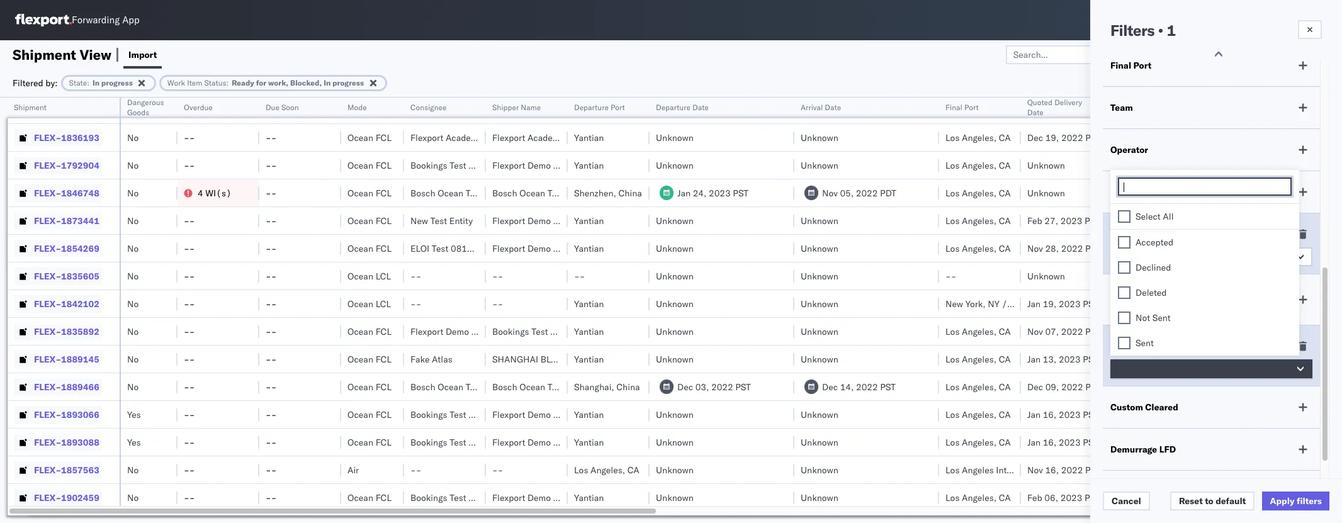 Task type: describe. For each thing, give the bounding box(es) containing it.
0 vertical spatial sent
[[1153, 312, 1171, 324]]

gaurav jawla for unknown
[[1292, 270, 1343, 282]]

flex-1854269
[[34, 243, 99, 254]]

flex-1836193 button
[[14, 129, 102, 146]]

resize handle column header for quoted delivery date button
[[1107, 98, 1122, 523]]

1 vertical spatial sent
[[1136, 338, 1154, 349]]

newark,
[[1010, 298, 1043, 309]]

shanghai, china for --
[[574, 104, 640, 116]]

flex-1842102 button
[[14, 295, 102, 313]]

yantian for flex-1836193
[[574, 132, 604, 143]]

no for flex-1846748
[[127, 187, 139, 199]]

1854269
[[61, 243, 99, 254]]

pst right 14,
[[881, 381, 896, 393]]

ceau7522281,
[[1128, 187, 1193, 198]]

los angeles, ca for 1854269
[[946, 243, 1011, 254]]

flexport demo shipper co. for 1854269
[[492, 243, 599, 254]]

destination for omkar savan
[[1210, 187, 1257, 199]]

pst for flex-1835892
[[1086, 326, 1101, 337]]

los for flex-1873441
[[946, 215, 960, 226]]

pst for flex-1893088
[[1083, 437, 1099, 448]]

2 : from the left
[[226, 78, 229, 87]]

bosch ocean test down shanghai at bottom
[[492, 381, 564, 393]]

flexport academy (sz) ltd.
[[492, 132, 606, 143]]

ca for flex-1835892
[[999, 326, 1011, 337]]

no for flex-1842102
[[127, 298, 139, 309]]

oct
[[1028, 104, 1042, 116]]

lcl for yantian
[[376, 298, 391, 309]]

final inside final port button
[[946, 103, 963, 112]]

19, for 2023
[[1043, 298, 1057, 309]]

flex-1889466
[[34, 381, 99, 393]]

resize handle column header for dangerous goods button
[[162, 98, 178, 523]]

yantian for flex-1835892
[[574, 326, 604, 337]]

los angeles, ca for 1893066
[[946, 409, 1011, 420]]

pst right 24,
[[733, 187, 749, 199]]

angeles, for flex-1795440
[[962, 104, 997, 116]]

forwarding app link
[[15, 14, 140, 26]]

3 delivery from the top
[[1259, 381, 1290, 393]]

filtered
[[13, 77, 43, 88]]

bosch up "new test entity"
[[411, 187, 435, 199]]

co. for 1873441
[[587, 215, 599, 226]]

flex-1889466 button
[[14, 378, 102, 396]]

los for flex-1795440
[[946, 104, 960, 116]]

ca for flex-1836193
[[999, 132, 1011, 143]]

3 destination from the top
[[1210, 381, 1257, 393]]

bosch down (us)
[[492, 187, 517, 199]]

jaehyung ch for 1795440
[[1292, 104, 1343, 116]]

operator
[[1111, 144, 1149, 156]]

eloi test 081801
[[411, 243, 484, 254]]

not sent
[[1136, 312, 1171, 324]]

forwarding
[[72, 14, 120, 26]]

international
[[996, 464, 1047, 476]]

shipment for shipment view
[[13, 46, 76, 63]]

flexport for 1893066
[[492, 409, 525, 420]]

container
[[1128, 98, 1162, 107]]

1889466
[[61, 381, 99, 393]]

airport
[[1050, 464, 1078, 476]]

departure for departure port
[[574, 103, 609, 112]]

view
[[80, 46, 111, 63]]

fcl for flex-1795440
[[376, 104, 392, 116]]

cancel button
[[1103, 492, 1150, 511]]

1 : from the left
[[87, 78, 89, 87]]

flex- for 1873441
[[34, 215, 61, 226]]

eloi
[[411, 243, 430, 254]]

ca for flex-1893088
[[999, 437, 1011, 448]]

shipper for flex-1792904
[[553, 160, 584, 171]]

resize handle column header for the 'departure date' button
[[780, 98, 795, 523]]

3 button
[[1111, 247, 1313, 266]]

quoted delivery date button
[[1021, 95, 1110, 118]]

lhuu7894563,
[[1128, 381, 1193, 392]]

ocean fcl for flex-1795440
[[348, 104, 392, 116]]

flex-1846748 button
[[14, 184, 102, 202]]

omkar
[[1292, 187, 1319, 199]]

flex-1846748
[[34, 187, 99, 199]]

consignee for flex-1893088
[[469, 437, 511, 448]]

pst for flex-1842102
[[1083, 298, 1099, 309]]

1835892
[[61, 326, 99, 337]]

flex- for 1836193
[[34, 132, 61, 143]]

2023 for flex-1902459
[[1061, 492, 1083, 503]]

flex- for 1842102
[[34, 298, 61, 309]]

1 horizontal spatial status
[[1126, 341, 1154, 352]]

flex-1889145
[[34, 354, 99, 365]]

ocean for 1854269
[[348, 243, 373, 254]]

ch for 1893066
[[1331, 409, 1343, 420]]

nov for nov 16, 2022 pst
[[1028, 464, 1043, 476]]

flexport for 1902459
[[492, 492, 525, 503]]

flex-1835892 button
[[14, 323, 102, 340]]

bookings test consignee for flex-1792904
[[411, 160, 511, 171]]

delivery
[[1055, 98, 1083, 107]]

16, for flex-1893088
[[1043, 437, 1057, 448]]

flex- for 1902459
[[34, 492, 61, 503]]

bosch ocean test down atlas
[[411, 381, 483, 393]]

ocean for 1792904
[[348, 160, 373, 171]]

schedule
[[1111, 298, 1150, 310]]

1893066
[[61, 409, 99, 420]]

departure port
[[574, 103, 625, 112]]

yantian for flex-1893066
[[574, 409, 604, 420]]

2 progress from the left
[[333, 78, 364, 87]]

1889145
[[61, 354, 99, 365]]

los angeles, ca for 1902459
[[946, 492, 1011, 503]]

los angeles international airport
[[946, 464, 1078, 476]]

new test entity
[[411, 215, 473, 226]]

ocean fcl for flex-1893066
[[348, 409, 392, 420]]

1846748
[[61, 187, 99, 199]]

flex-1854269 button
[[14, 240, 102, 257]]

1835605
[[61, 270, 99, 282]]

ca for flex-1889145
[[999, 354, 1011, 365]]

bookings for flex-1792904
[[411, 160, 447, 171]]

gaurav for unknown
[[1292, 270, 1320, 282]]

yantian for flex-1889145
[[574, 354, 604, 365]]

1842102
[[61, 298, 99, 309]]

flexport demo shipper co. for 1873441
[[492, 215, 599, 226]]

port for departure port button
[[611, 103, 625, 112]]

ca for flex-1854269
[[999, 243, 1011, 254]]

jan left 24,
[[678, 187, 691, 199]]

ny
[[988, 298, 1000, 309]]

3 resize handle column header from the left
[[244, 98, 259, 523]]

savan
[[1321, 187, 1343, 199]]

bookings test consignee for flex-1902459
[[411, 492, 511, 503]]

file exception
[[1214, 49, 1273, 60]]

2023 for flex-1842102
[[1059, 298, 1081, 309]]

ocean for 1893066
[[348, 409, 373, 420]]

angeles, for flex-1836193
[[962, 132, 997, 143]]

los for flex-1836193
[[946, 132, 960, 143]]

trucking carrier
[[1111, 486, 1180, 497]]

reset to default
[[1179, 496, 1246, 507]]

ch for 1795440
[[1331, 104, 1343, 116]]

filters
[[1111, 21, 1155, 40]]

filtered by:
[[13, 77, 58, 88]]

0 vertical spatial china
[[617, 104, 640, 116]]

cancel
[[1112, 496, 1142, 507]]

yes for flex-1893088
[[127, 437, 141, 448]]

03,
[[696, 381, 709, 393]]

work item status
[[1111, 229, 1183, 240]]

1836193
[[61, 132, 99, 143]]

shipper name button
[[486, 100, 555, 113]]

shipper for flex-1902459
[[553, 492, 584, 503]]

arrival date
[[801, 103, 841, 112]]

nov 16, 2022 pst
[[1028, 464, 1101, 476]]

shipment for shipment
[[14, 103, 47, 112]]

not
[[1136, 312, 1151, 324]]

import button
[[123, 40, 162, 69]]

flex-1902459 button
[[14, 489, 102, 507]]

list box containing select all
[[1111, 204, 1300, 356]]

shanghai bluetech co., ltd
[[492, 354, 624, 365]]

flexport demo shipper co. for 1893066
[[492, 409, 599, 420]]

flex-1792904 button
[[14, 156, 102, 174]]

ocean fcl for flex-1846748
[[348, 187, 392, 199]]

deleted
[[1136, 287, 1167, 298]]

do
[[1111, 341, 1124, 352]]

flexport for 1893088
[[492, 437, 525, 448]]

shanghai, for bosch ocean test
[[574, 381, 614, 393]]

2023 right 24,
[[709, 187, 731, 199]]

ocean fcl for flex-1835892
[[348, 326, 392, 337]]

demurrage lfd
[[1111, 444, 1176, 455]]

28,
[[1046, 243, 1059, 254]]

los for flex-1889145
[[946, 354, 960, 365]]

flexport demo shipper co. for 1893088
[[492, 437, 599, 448]]

jaehyung ch for 1893066
[[1292, 409, 1343, 420]]

angeles, for flex-1889145
[[962, 354, 997, 365]]

filters • 1
[[1111, 21, 1176, 40]]

china for jan 24, 2023 pst
[[619, 187, 642, 199]]

assignee
[[1292, 103, 1323, 112]]

14 resize handle column header from the left
[[1271, 98, 1286, 523]]

ca for flex-1889466
[[999, 381, 1011, 393]]

accepted
[[1136, 237, 1174, 248]]

select all
[[1136, 211, 1174, 222]]

jan 24, 2023 pst
[[678, 187, 749, 199]]

consignee inside button
[[411, 103, 447, 112]]

jan 13, 2023 pst
[[1028, 354, 1099, 365]]

angeles, for flex-1902459
[[962, 492, 997, 503]]

los for flex-1893066
[[946, 409, 960, 420]]

1
[[1167, 21, 1176, 40]]

shipment button
[[8, 100, 107, 113]]

all
[[1163, 211, 1174, 222]]

name
[[521, 103, 541, 112]]

13,
[[1043, 354, 1057, 365]]

dangerous goods button
[[121, 95, 173, 118]]

new york, ny / newark, nj
[[946, 298, 1055, 309]]

work,
[[268, 78, 288, 87]]

ocean lcl for --
[[348, 270, 391, 282]]

05,
[[840, 187, 854, 199]]

shipper for flex-1893088
[[553, 437, 584, 448]]

ocean fcl for flex-1902459
[[348, 492, 392, 503]]

flexport academy (us) inc.
[[411, 132, 525, 143]]

los angeles, ca for 1873441
[[946, 215, 1011, 226]]

flex-1842102
[[34, 298, 99, 309]]

os
[[1307, 15, 1319, 25]]

due soon
[[266, 103, 299, 112]]



Task type: locate. For each thing, give the bounding box(es) containing it.
nov for nov 28, 2022 pst
[[1028, 243, 1043, 254]]

1 gaurav from the top
[[1292, 215, 1320, 226]]

los for flex-1893088
[[946, 437, 960, 448]]

pdt right 05,
[[880, 187, 897, 199]]

item up the overdue
[[187, 78, 202, 87]]

sent right not
[[1153, 312, 1171, 324]]

flexport. image
[[15, 14, 72, 26]]

fcl for flex-1889466
[[376, 381, 392, 393]]

1893088
[[61, 437, 99, 448]]

1 horizontal spatial final
[[1111, 60, 1132, 71]]

shipper for flex-1893066
[[553, 409, 584, 420]]

1 lcl from the top
[[376, 270, 391, 282]]

5 resize handle column header from the left
[[389, 98, 404, 523]]

in right blocked,
[[324, 78, 331, 87]]

1 vertical spatial status
[[1156, 229, 1183, 240]]

0 vertical spatial shanghai,
[[574, 104, 614, 116]]

ocean for 1846748
[[348, 187, 373, 199]]

0 horizontal spatial status
[[204, 78, 226, 87]]

12 no from the top
[[127, 464, 139, 476]]

0 horizontal spatial final
[[946, 103, 963, 112]]

yantian for flex-1893088
[[574, 437, 604, 448]]

flex-1836193
[[34, 132, 99, 143]]

final
[[1111, 60, 1132, 71], [946, 103, 963, 112]]

nov 05, 2022 pdt
[[822, 187, 897, 199]]

date
[[693, 103, 709, 112], [825, 103, 841, 112], [1028, 108, 1044, 117]]

no
[[127, 104, 139, 116], [127, 132, 139, 143], [127, 160, 139, 171], [127, 187, 139, 199], [127, 215, 139, 226], [127, 243, 139, 254], [127, 270, 139, 282], [127, 298, 139, 309], [127, 326, 139, 337], [127, 354, 139, 365], [127, 381, 139, 393], [127, 464, 139, 476], [127, 492, 139, 503]]

0 vertical spatial ocean lcl
[[348, 270, 391, 282]]

no for flex-1835892
[[127, 326, 139, 337]]

06,
[[1045, 492, 1059, 503]]

flex-1795440 button
[[14, 101, 102, 119]]

2 departure from the left
[[656, 103, 691, 112]]

flex- down the flex-1889145 button
[[34, 381, 61, 393]]

12 ocean fcl from the top
[[348, 492, 392, 503]]

ceau7522281, hlxu6269489, hlxu8034992
[[1128, 187, 1324, 198]]

jaehyung ch
[[1292, 104, 1343, 116], [1292, 243, 1343, 254], [1292, 409, 1343, 420], [1292, 437, 1343, 448], [1292, 492, 1343, 503]]

goods
[[127, 108, 149, 117]]

0 horizontal spatial in
[[93, 78, 100, 87]]

pst up nov 28, 2022 pst
[[1085, 215, 1101, 226]]

0 vertical spatial 19,
[[1046, 132, 1059, 143]]

destination delivery
[[1210, 187, 1290, 199], [1210, 215, 1290, 226], [1210, 381, 1290, 393]]

10 fcl from the top
[[376, 409, 392, 420]]

pdt right delivery
[[1084, 104, 1101, 116]]

in
[[93, 78, 100, 87], [324, 78, 331, 87]]

numbers
[[1128, 108, 1160, 117]]

flex- down flex-1857563 button
[[34, 492, 61, 503]]

shipper name
[[492, 103, 541, 112]]

Search Shipments (/) text field
[[1101, 11, 1223, 30]]

jan left 13,
[[1028, 354, 1041, 365]]

angeles, for flex-1846748
[[962, 187, 997, 199]]

1 no from the top
[[127, 104, 139, 116]]

7 no from the top
[[127, 270, 139, 282]]

1 vertical spatial lcl
[[376, 298, 391, 309]]

2022 for 07,
[[1061, 326, 1083, 337]]

19, right newark,
[[1043, 298, 1057, 309]]

5 ocean fcl from the top
[[348, 215, 392, 226]]

2022 for 21,
[[1060, 104, 1082, 116]]

custom cleared
[[1111, 402, 1179, 413]]

5 flex- from the top
[[34, 215, 61, 226]]

1 horizontal spatial final port
[[1111, 60, 1152, 71]]

1 vertical spatial shanghai,
[[574, 381, 614, 393]]

fcl for flex-1854269
[[376, 243, 392, 254]]

081801
[[451, 243, 484, 254]]

feb for feb 27, 2023 pst
[[1028, 215, 1043, 226]]

angeles, for flex-1835892
[[962, 326, 997, 337]]

abcu1234560
[[1128, 270, 1191, 281]]

12 fcl from the top
[[376, 492, 392, 503]]

co.,
[[588, 354, 606, 365]]

behind
[[1153, 290, 1183, 301]]

delivery right uetu5238478
[[1259, 381, 1290, 393]]

dec left 14,
[[822, 381, 838, 393]]

1 in from the left
[[93, 78, 100, 87]]

bosch down shanghai at bottom
[[492, 381, 517, 393]]

0 horizontal spatial port
[[611, 103, 625, 112]]

None text field
[[1123, 182, 1291, 193]]

unknown
[[656, 104, 694, 116], [801, 104, 839, 116], [656, 132, 694, 143], [801, 132, 839, 143], [656, 160, 694, 171], [801, 160, 839, 171], [1028, 160, 1065, 171], [1028, 187, 1065, 199], [656, 215, 694, 226], [801, 215, 839, 226], [656, 243, 694, 254], [801, 243, 839, 254], [656, 270, 694, 282], [801, 270, 839, 282], [1028, 270, 1065, 282], [656, 298, 694, 309], [801, 298, 839, 309], [656, 326, 694, 337], [801, 326, 839, 337], [656, 354, 694, 365], [801, 354, 839, 365], [656, 409, 694, 420], [801, 409, 839, 420], [656, 437, 694, 448], [801, 437, 839, 448], [656, 464, 694, 476], [801, 464, 839, 476], [656, 492, 694, 503], [801, 492, 839, 503]]

7 ocean fcl from the top
[[348, 326, 392, 337]]

2 lcl from the top
[[376, 298, 391, 309]]

2 horizontal spatial port
[[1134, 60, 1152, 71]]

ocean fcl for flex-1889145
[[348, 354, 392, 365]]

custom
[[1111, 402, 1143, 413]]

no right 1889145
[[127, 354, 139, 365]]

list box
[[1111, 204, 1300, 356]]

3
[[1125, 251, 1130, 263]]

co.
[[587, 160, 599, 171], [587, 215, 599, 226], [587, 243, 599, 254], [505, 326, 517, 337], [587, 409, 599, 420], [587, 437, 599, 448], [587, 492, 599, 503]]

work up 3
[[1111, 229, 1133, 240]]

0 horizontal spatial departure
[[574, 103, 609, 112]]

2 resize handle column header from the left
[[162, 98, 178, 523]]

0 horizontal spatial final port
[[946, 103, 979, 112]]

no for flex-1835605
[[127, 270, 139, 282]]

pst for flex-1902459
[[1085, 492, 1101, 503]]

0 vertical spatial gaurav jawla
[[1292, 215, 1343, 226]]

2023 for flex-1893088
[[1059, 437, 1081, 448]]

progress up dangerous
[[101, 78, 133, 87]]

2 in from the left
[[324, 78, 331, 87]]

0 vertical spatial new
[[411, 215, 428, 226]]

pst left cancel
[[1085, 492, 1101, 503]]

2023 for flex-1893066
[[1059, 409, 1081, 420]]

demo for 1893066
[[528, 409, 551, 420]]

destination for gaurav jawla
[[1210, 215, 1257, 226]]

nov 28, 2022 pst
[[1028, 243, 1101, 254]]

1 feb from the top
[[1028, 215, 1043, 226]]

0 vertical spatial pdt
[[1084, 104, 1101, 116]]

status down all
[[1156, 229, 1183, 240]]

fcl for flex-1902459
[[376, 492, 392, 503]]

shipment up by:
[[13, 46, 76, 63]]

status
[[204, 78, 226, 87], [1156, 229, 1183, 240], [1126, 341, 1154, 352]]

1 shanghai, from the top
[[574, 104, 614, 116]]

academy right inc.
[[528, 132, 564, 143]]

2 vertical spatial 16,
[[1046, 464, 1059, 476]]

in right state
[[93, 78, 100, 87]]

shanghai
[[492, 354, 538, 365]]

feb 27, 2023 pst
[[1028, 215, 1101, 226]]

resize handle column header
[[105, 98, 120, 523], [162, 98, 178, 523], [244, 98, 259, 523], [326, 98, 341, 523], [389, 98, 404, 523], [471, 98, 486, 523], [553, 98, 568, 523], [635, 98, 650, 523], [780, 98, 795, 523], [924, 98, 939, 523], [1006, 98, 1021, 523], [1107, 98, 1122, 523], [1189, 98, 1204, 523], [1271, 98, 1286, 523]]

angeles, for flex-1893088
[[962, 437, 997, 448]]

1 delivery from the top
[[1259, 187, 1290, 199]]

jan down dec 09, 2022 pst
[[1028, 409, 1041, 420]]

los angeles, ca for 1893088
[[946, 437, 1011, 448]]

mode
[[348, 103, 367, 112]]

1 vertical spatial yes
[[127, 437, 141, 448]]

2 vertical spatial delivery
[[1259, 381, 1290, 393]]

ocean for 1836193
[[348, 132, 373, 143]]

0 horizontal spatial academy
[[446, 132, 482, 143]]

1 shanghai, china from the top
[[574, 104, 640, 116]]

ocean fcl for flex-1792904
[[348, 160, 392, 171]]

4
[[198, 187, 203, 199]]

pst up 'nov 16, 2022 pst' at the right
[[1083, 437, 1099, 448]]

12 resize handle column header from the left
[[1107, 98, 1122, 523]]

2022 right 05,
[[856, 187, 878, 199]]

1 vertical spatial final
[[946, 103, 963, 112]]

item for work item type
[[1135, 186, 1154, 198]]

3 jaehyung from the top
[[1292, 409, 1329, 420]]

departure for departure date
[[656, 103, 691, 112]]

2 no from the top
[[127, 132, 139, 143]]

wi(s)
[[205, 187, 231, 199]]

14 flex- from the top
[[34, 464, 61, 476]]

yes for flex-1893066
[[127, 409, 141, 420]]

2 vertical spatial status
[[1126, 341, 1154, 352]]

fcl for flex-1792904
[[376, 160, 392, 171]]

2 vertical spatial shipment
[[1111, 290, 1151, 301]]

ocean fcl for flex-1854269
[[348, 243, 392, 254]]

app
[[122, 14, 140, 26]]

1 vertical spatial 16,
[[1043, 437, 1057, 448]]

2022 right 28,
[[1061, 243, 1083, 254]]

1 flex- from the top
[[34, 104, 61, 116]]

0 vertical spatial shipment
[[13, 46, 76, 63]]

1 vertical spatial 19,
[[1043, 298, 1057, 309]]

16,
[[1043, 409, 1057, 420], [1043, 437, 1057, 448], [1046, 464, 1059, 476]]

consignee button
[[404, 100, 474, 113]]

fake
[[411, 354, 430, 365]]

pdt for nov 05, 2022 pdt
[[880, 187, 897, 199]]

7 fcl from the top
[[376, 326, 392, 337]]

2 vertical spatial destination
[[1210, 381, 1257, 393]]

pst right 09,
[[1086, 381, 1101, 393]]

flex-1893066 button
[[14, 406, 102, 423]]

delivery
[[1259, 187, 1290, 199], [1259, 215, 1290, 226], [1259, 381, 1290, 393]]

2 vertical spatial item
[[1135, 229, 1154, 240]]

jan up international
[[1028, 437, 1041, 448]]

3 ocean fcl from the top
[[348, 160, 392, 171]]

1 vertical spatial final port
[[946, 103, 979, 112]]

dec for dec 14, 2022 pst
[[822, 381, 838, 393]]

new up eloi at left
[[411, 215, 428, 226]]

flex- inside 'button'
[[34, 243, 61, 254]]

yes right 1893088
[[127, 437, 141, 448]]

2 vertical spatial destination delivery
[[1210, 381, 1290, 393]]

1 vertical spatial destination delivery
[[1210, 215, 1290, 226]]

filters
[[1297, 496, 1322, 507]]

0 vertical spatial final port
[[1111, 60, 1152, 71]]

progress up mode
[[333, 78, 364, 87]]

pst for flex-1873441
[[1085, 215, 1101, 226]]

1 vertical spatial gaurav jawla
[[1292, 270, 1343, 282]]

21,
[[1044, 104, 1058, 116]]

5 ch from the top
[[1331, 492, 1343, 503]]

pst left custom
[[1083, 409, 1099, 420]]

5 no from the top
[[127, 215, 139, 226]]

0 horizontal spatial progress
[[101, 78, 133, 87]]

1 jawla from the top
[[1323, 215, 1343, 226]]

delivery down the hlxu8034992
[[1259, 215, 1290, 226]]

bluetech
[[541, 354, 586, 365]]

shenzhen, china
[[574, 187, 642, 199]]

10 flex- from the top
[[34, 354, 61, 365]]

no down state : in progress
[[127, 104, 139, 116]]

flex-1893066
[[34, 409, 99, 420]]

shanghai, up the ltd.
[[574, 104, 614, 116]]

5 jaehyung from the top
[[1292, 492, 1329, 503]]

5 jaehyung ch from the top
[[1292, 492, 1343, 503]]

no right 1902459
[[127, 492, 139, 503]]

flex- down the flex-1795440 button
[[34, 132, 61, 143]]

3 fcl from the top
[[376, 160, 392, 171]]

9 ocean fcl from the top
[[348, 381, 392, 393]]

feb left 27,
[[1028, 215, 1043, 226]]

1 vertical spatial gaurav
[[1292, 270, 1320, 282]]

: left ready
[[226, 78, 229, 87]]

oct 21, 2022 pdt
[[1028, 104, 1101, 116]]

0 vertical spatial jan 16, 2023 pst
[[1028, 409, 1099, 420]]

bosch ocean test up "new test entity"
[[411, 187, 483, 199]]

2 delivery from the top
[[1259, 215, 1290, 226]]

4 resize handle column header from the left
[[326, 98, 341, 523]]

3 ch from the top
[[1331, 409, 1343, 420]]

flexport for 1854269
[[492, 243, 525, 254]]

jan 16, 2023 pst for flex-1893066
[[1028, 409, 1099, 420]]

6 no from the top
[[127, 243, 139, 254]]

1 vertical spatial feb
[[1028, 492, 1043, 503]]

nov left 28,
[[1028, 243, 1043, 254]]

ocean for 1795440
[[348, 104, 373, 116]]

angeles, for flex-1854269
[[962, 243, 997, 254]]

work down operator
[[1111, 186, 1133, 198]]

co. for 1792904
[[587, 160, 599, 171]]

1 vertical spatial jan 16, 2023 pst
[[1028, 437, 1099, 448]]

1795440
[[61, 104, 99, 116]]

jan for flex-1893088
[[1028, 437, 1041, 448]]

ch for 1893088
[[1331, 437, 1343, 448]]

no down the goods
[[127, 132, 139, 143]]

4 yantian from the top
[[574, 243, 604, 254]]

angeles,
[[962, 104, 997, 116], [962, 132, 997, 143], [962, 160, 997, 171], [962, 187, 997, 199], [962, 215, 997, 226], [962, 243, 997, 254], [962, 326, 997, 337], [962, 354, 997, 365], [962, 381, 997, 393], [962, 409, 997, 420], [962, 437, 997, 448], [591, 464, 625, 476], [962, 492, 997, 503]]

shenzhen,
[[574, 187, 616, 199]]

china down ltd
[[617, 381, 640, 393]]

3 flex- from the top
[[34, 160, 61, 171]]

pst for flex-1836193
[[1086, 132, 1101, 143]]

flex- down flex-1893088 button
[[34, 464, 61, 476]]

due
[[266, 103, 279, 112]]

apply filters button
[[1263, 492, 1330, 511]]

los for flex-1902459
[[946, 492, 960, 503]]

bosch down fake
[[411, 381, 435, 393]]

los angeles, ca for 1836193
[[946, 132, 1011, 143]]

pst down the jan 19, 2023 pst
[[1086, 326, 1101, 337]]

status for work item status
[[1156, 229, 1183, 240]]

flex- down by:
[[34, 104, 61, 116]]

pst up dec 09, 2022 pst
[[1083, 354, 1099, 365]]

0 horizontal spatial pdt
[[880, 187, 897, 199]]

state : in progress
[[69, 78, 133, 87]]

13 no from the top
[[127, 492, 139, 503]]

0 vertical spatial 16,
[[1043, 409, 1057, 420]]

resize handle column header for container numbers button
[[1189, 98, 1204, 523]]

2 vertical spatial china
[[617, 381, 640, 393]]

2022 for 09,
[[1062, 381, 1084, 393]]

4 jaehyung ch from the top
[[1292, 437, 1343, 448]]

2 flex- from the top
[[34, 132, 61, 143]]

port for final port button
[[965, 103, 979, 112]]

flex- down flex-1835605 button
[[34, 298, 61, 309]]

shipper inside button
[[492, 103, 519, 112]]

resize handle column header for consignee button
[[471, 98, 486, 523]]

4 flex- from the top
[[34, 187, 61, 199]]

19, down 21,
[[1046, 132, 1059, 143]]

8 yantian from the top
[[574, 409, 604, 420]]

1 departure from the left
[[574, 103, 609, 112]]

5 fcl from the top
[[376, 215, 392, 226]]

nov left 05,
[[822, 187, 838, 199]]

pst for flex-1854269
[[1086, 243, 1101, 254]]

jaehyung for flex-1902459
[[1292, 492, 1329, 503]]

0 vertical spatial shanghai, china
[[574, 104, 640, 116]]

ocean fcl for flex-1873441
[[348, 215, 392, 226]]

0 vertical spatial yes
[[127, 409, 141, 420]]

2022 right 09,
[[1062, 381, 1084, 393]]

1 progress from the left
[[101, 78, 133, 87]]

1 horizontal spatial date
[[825, 103, 841, 112]]

jaehyung for flex-1893088
[[1292, 437, 1329, 448]]

bosch ocean test down inc.
[[492, 187, 564, 199]]

10 resize handle column header from the left
[[924, 98, 939, 523]]

0 horizontal spatial new
[[411, 215, 428, 226]]

jan left nj
[[1028, 298, 1041, 309]]

4 fcl from the top
[[376, 187, 392, 199]]

24,
[[693, 187, 707, 199]]

11 no from the top
[[127, 381, 139, 393]]

overdue
[[184, 103, 213, 112]]

2022 for 03,
[[712, 381, 733, 393]]

china right shenzhen,
[[619, 187, 642, 199]]

1 destination delivery from the top
[[1210, 187, 1290, 199]]

demo for 1902459
[[528, 492, 551, 503]]

2 academy from the left
[[528, 132, 564, 143]]

1 vertical spatial new
[[946, 298, 963, 309]]

ocean for 1873441
[[348, 215, 373, 226]]

flex- down flex-1889466 button
[[34, 409, 61, 420]]

shipment down "filtered"
[[14, 103, 47, 112]]

feb for feb 06, 2023 pst
[[1028, 492, 1043, 503]]

1 vertical spatial shipment
[[14, 103, 47, 112]]

ca for flex-1795440
[[999, 104, 1011, 116]]

china left departure date
[[617, 104, 640, 116]]

flex- up flex-1835605 button
[[34, 243, 61, 254]]

1 vertical spatial shanghai, china
[[574, 381, 640, 393]]

1 yantian from the top
[[574, 132, 604, 143]]

pst up nov 07, 2022 pst
[[1083, 298, 1099, 309]]

work item type
[[1111, 186, 1176, 198]]

ltd.
[[590, 132, 606, 143]]

dec down "oct"
[[1028, 132, 1043, 143]]

0 vertical spatial delivery
[[1259, 187, 1290, 199]]

7 resize handle column header from the left
[[553, 98, 568, 523]]

shanghai, china up the ltd.
[[574, 104, 640, 116]]

0 horizontal spatial date
[[693, 103, 709, 112]]

None checkbox
[[1118, 261, 1131, 274]]

2022 right 14,
[[856, 381, 878, 393]]

0 vertical spatial status
[[204, 78, 226, 87]]

0 vertical spatial destination delivery
[[1210, 187, 1290, 199]]

1 academy from the left
[[446, 132, 482, 143]]

1 horizontal spatial academy
[[528, 132, 564, 143]]

4 wi(s)
[[198, 187, 231, 199]]

file
[[1214, 49, 1230, 60]]

2 fcl from the top
[[376, 132, 392, 143]]

5 yantian from the top
[[574, 298, 604, 309]]

0 vertical spatial jawla
[[1323, 215, 1343, 226]]

bookings test consignee for flex-1893066
[[411, 409, 511, 420]]

11 resize handle column header from the left
[[1006, 98, 1021, 523]]

ocean for 1902459
[[348, 492, 373, 503]]

1 horizontal spatial new
[[946, 298, 963, 309]]

departure inside the 'departure date' button
[[656, 103, 691, 112]]

resize handle column header for final port button
[[1006, 98, 1021, 523]]

jaehyung
[[1292, 104, 1329, 116], [1292, 243, 1329, 254], [1292, 409, 1329, 420], [1292, 437, 1329, 448], [1292, 492, 1329, 503]]

3 no from the top
[[127, 160, 139, 171]]

0 vertical spatial lcl
[[376, 270, 391, 282]]

quoted
[[1028, 98, 1053, 107]]

work
[[167, 78, 185, 87], [1111, 186, 1133, 198], [1111, 229, 1133, 240]]

flex- inside button
[[34, 132, 61, 143]]

2 vertical spatial work
[[1111, 229, 1133, 240]]

bosch ocean test
[[411, 187, 483, 199], [492, 187, 564, 199], [411, 381, 483, 393], [492, 381, 564, 393]]

uetu5238478
[[1196, 381, 1257, 392]]

import
[[128, 49, 157, 60]]

nov left the 07,
[[1028, 326, 1043, 337]]

shipper for flex-1854269
[[553, 243, 584, 254]]

2023 down dec 09, 2022 pst
[[1059, 409, 1081, 420]]

2022 for 28,
[[1061, 243, 1083, 254]]

pst right the airport
[[1086, 464, 1101, 476]]

2023 right nj
[[1059, 298, 1081, 309]]

jan 16, 2023 pst down dec 09, 2022 pst
[[1028, 409, 1099, 420]]

shipment up not
[[1111, 290, 1151, 301]]

no for flex-1854269
[[127, 243, 139, 254]]

no right the 1873441
[[127, 215, 139, 226]]

2 feb from the top
[[1028, 492, 1043, 503]]

los for flex-1889466
[[946, 381, 960, 393]]

0 horizontal spatial :
[[87, 78, 89, 87]]

carrier
[[1150, 486, 1180, 497]]

ocean fcl
[[348, 104, 392, 116], [348, 132, 392, 143], [348, 160, 392, 171], [348, 187, 392, 199], [348, 215, 392, 226], [348, 243, 392, 254], [348, 326, 392, 337], [348, 354, 392, 365], [348, 381, 392, 393], [348, 409, 392, 420], [348, 437, 392, 448], [348, 492, 392, 503]]

pdt for oct 21, 2022 pdt
[[1084, 104, 1101, 116]]

1 horizontal spatial port
[[965, 103, 979, 112]]

12 flex- from the top
[[34, 409, 61, 420]]

7 flex- from the top
[[34, 270, 61, 282]]

flex- for 1889466
[[34, 381, 61, 393]]

jan for flex-1889145
[[1028, 354, 1041, 365]]

no right 1854269
[[127, 243, 139, 254]]

sent down not
[[1136, 338, 1154, 349]]

1 vertical spatial destination
[[1210, 215, 1257, 226]]

3 jaehyung ch from the top
[[1292, 409, 1343, 420]]

1 horizontal spatial in
[[324, 78, 331, 87]]

dangerous
[[127, 98, 164, 107]]

by:
[[46, 77, 58, 88]]

6 flex- from the top
[[34, 243, 61, 254]]

2022 right the 03,
[[712, 381, 733, 393]]

0 vertical spatial destination
[[1210, 187, 1257, 199]]

6 fcl from the top
[[376, 243, 392, 254]]

fcl for flex-1873441
[[376, 215, 392, 226]]

flex- down the flex-1792904 button
[[34, 187, 61, 199]]

destination
[[1210, 187, 1257, 199], [1210, 215, 1257, 226], [1210, 381, 1257, 393]]

fcl for flex-1836193
[[376, 132, 392, 143]]

3 destination delivery from the top
[[1210, 381, 1290, 393]]

consignee for flex-1893066
[[469, 409, 511, 420]]

1 vertical spatial work
[[1111, 186, 1133, 198]]

apply filters
[[1270, 496, 1322, 507]]

0 vertical spatial final
[[1111, 60, 1132, 71]]

delivery left omkar in the right of the page
[[1259, 187, 1290, 199]]

no right 1842102
[[127, 298, 139, 309]]

pst left 3
[[1086, 243, 1101, 254]]

11 flex- from the top
[[34, 381, 61, 393]]

no for flex-1889466
[[127, 381, 139, 393]]

final port inside button
[[946, 103, 979, 112]]

flex- for 1889145
[[34, 354, 61, 365]]

2 ocean lcl from the top
[[348, 298, 391, 309]]

dec
[[1028, 132, 1043, 143], [678, 381, 693, 393], [822, 381, 838, 393], [1028, 381, 1043, 393]]

1 jaehyung from the top
[[1292, 104, 1329, 116]]

no for flex-1836193
[[127, 132, 139, 143]]

9 resize handle column header from the left
[[780, 98, 795, 523]]

1 ocean fcl from the top
[[348, 104, 392, 116]]

None checkbox
[[1118, 210, 1131, 223], [1118, 236, 1131, 249], [1118, 287, 1131, 299], [1118, 312, 1131, 324], [1118, 337, 1131, 349], [1118, 210, 1131, 223], [1118, 236, 1131, 249], [1118, 287, 1131, 299], [1118, 312, 1131, 324], [1118, 337, 1131, 349]]

date inside the quoted delivery date
[[1028, 108, 1044, 117]]

2 shanghai, china from the top
[[574, 381, 640, 393]]

1 fcl from the top
[[376, 104, 392, 116]]

los angeles, ca for 1792904
[[946, 160, 1011, 171]]

2 horizontal spatial status
[[1156, 229, 1183, 240]]

1 vertical spatial delivery
[[1259, 215, 1290, 226]]

16, for flex-1893066
[[1043, 409, 1057, 420]]

flex-1873441
[[34, 215, 99, 226]]

shanghai, down co., on the left bottom
[[574, 381, 614, 393]]

2 destination from the top
[[1210, 215, 1257, 226]]

0 vertical spatial item
[[187, 78, 202, 87]]

shipment inside button
[[14, 103, 47, 112]]

final port button
[[939, 100, 1009, 113]]

jawla for feb 27, 2023 pst
[[1323, 215, 1343, 226]]

no right 1792904
[[127, 160, 139, 171]]

dec for dec 09, 2022 pst
[[1028, 381, 1043, 393]]

flex- down flex-1836193 button
[[34, 160, 61, 171]]

flex- up flex-1889466 button
[[34, 354, 61, 365]]

2 destination delivery from the top
[[1210, 215, 1290, 226]]

1 vertical spatial ocean lcl
[[348, 298, 391, 309]]

flex- up flex-1854269 'button' at the top left
[[34, 215, 61, 226]]

1 horizontal spatial pdt
[[1084, 104, 1101, 116]]

item for work item status
[[1135, 229, 1154, 240]]

nov left the airport
[[1028, 464, 1043, 476]]

2 yes from the top
[[127, 437, 141, 448]]

0 vertical spatial gaurav
[[1292, 215, 1320, 226]]

ocean fcl for flex-1889466
[[348, 381, 392, 393]]

1 vertical spatial china
[[619, 187, 642, 199]]

hlxu8034992
[[1262, 187, 1324, 198]]

1 vertical spatial pdt
[[880, 187, 897, 199]]

no right 1846748
[[127, 187, 139, 199]]

2022 right the 07,
[[1061, 326, 1083, 337]]

1 vertical spatial item
[[1135, 186, 1154, 198]]

1 horizontal spatial departure
[[656, 103, 691, 112]]

0 vertical spatial feb
[[1028, 215, 1043, 226]]

no right 1835892
[[127, 326, 139, 337]]

yantian for flex-1854269
[[574, 243, 604, 254]]

bookings
[[411, 160, 447, 171], [492, 326, 529, 337], [411, 409, 447, 420], [411, 437, 447, 448], [411, 492, 447, 503]]

jan 16, 2023 pst up the airport
[[1028, 437, 1099, 448]]

1 yes from the top
[[127, 409, 141, 420]]

angeles, for flex-1893066
[[962, 409, 997, 420]]

8 no from the top
[[127, 298, 139, 309]]

flex- up flex-1857563 button
[[34, 437, 61, 448]]

flex-1893088 button
[[14, 434, 102, 451]]

4 jaehyung from the top
[[1292, 437, 1329, 448]]

2 jawla from the top
[[1323, 270, 1343, 282]]

6 resize handle column header from the left
[[471, 98, 486, 523]]

trucking
[[1111, 486, 1148, 497]]

9 flex- from the top
[[34, 326, 61, 337]]

consignee for flex-1902459
[[469, 492, 511, 503]]

demo
[[528, 160, 551, 171], [528, 215, 551, 226], [528, 243, 551, 254], [446, 326, 469, 337], [528, 409, 551, 420], [528, 437, 551, 448], [528, 492, 551, 503]]

0 vertical spatial work
[[167, 78, 185, 87]]

2 ch from the top
[[1331, 243, 1343, 254]]

09,
[[1046, 381, 1059, 393]]

1 horizontal spatial :
[[226, 78, 229, 87]]

bookings for flex-1902459
[[411, 492, 447, 503]]

shipment inside "shipment behind schedule"
[[1111, 290, 1151, 301]]

1 gaurav jawla from the top
[[1292, 215, 1343, 226]]

flex- for 1835605
[[34, 270, 61, 282]]

1 vertical spatial jawla
[[1323, 270, 1343, 282]]

8 resize handle column header from the left
[[635, 98, 650, 523]]

status left ready
[[204, 78, 226, 87]]

2 gaurav jawla from the top
[[1292, 270, 1343, 282]]

pst right the 03,
[[736, 381, 751, 393]]

3 yantian from the top
[[574, 215, 604, 226]]

dec 03, 2022 pst
[[678, 381, 751, 393]]

2022 up feb 06, 2023 pst
[[1061, 464, 1083, 476]]

default
[[1216, 496, 1246, 507]]

jaehyung for flex-1795440
[[1292, 104, 1329, 116]]

2 horizontal spatial date
[[1028, 108, 1044, 117]]

2 jaehyung from the top
[[1292, 243, 1329, 254]]

4 ocean fcl from the top
[[348, 187, 392, 199]]

work item status : ready for work, blocked, in progress
[[167, 78, 364, 87]]

departure inside departure port button
[[574, 103, 609, 112]]

Search... text field
[[1006, 45, 1143, 64]]

7 yantian from the top
[[574, 354, 604, 365]]

2022 for 16,
[[1061, 464, 1083, 476]]

1 ch from the top
[[1331, 104, 1343, 116]]

reset
[[1179, 496, 1203, 507]]

1 horizontal spatial progress
[[333, 78, 364, 87]]

2023 right 06,
[[1061, 492, 1083, 503]]

2 jaehyung ch from the top
[[1292, 243, 1343, 254]]

dec for dec 19, 2022 pst
[[1028, 132, 1043, 143]]

flex-1857563
[[34, 464, 99, 476]]

16, up the airport
[[1043, 437, 1057, 448]]

new for new test entity
[[411, 215, 428, 226]]



Task type: vqa. For each thing, say whether or not it's contained in the screenshot.
Commercial Invoice associated with S02_Estimated.jpg
no



